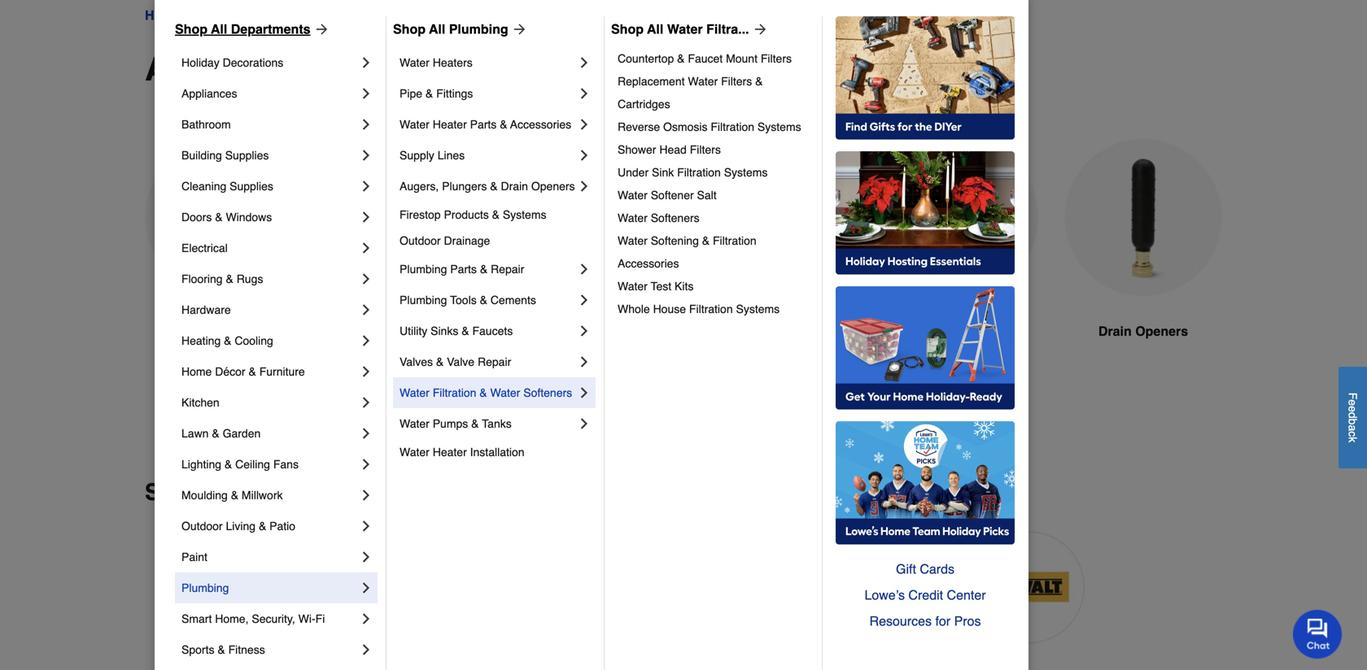 Task type: vqa. For each thing, say whether or not it's contained in the screenshot.
Appliances
yes



Task type: locate. For each thing, give the bounding box(es) containing it.
all for departments
[[211, 22, 227, 37]]

furniture
[[259, 365, 305, 378]]

water down valves
[[400, 387, 430, 400]]

augers for machine augers
[[413, 324, 458, 339]]

filtration up salt
[[677, 166, 721, 179]]

under sink filtration systems link
[[618, 161, 810, 184]]

garden
[[223, 427, 261, 440]]

0 vertical spatial outdoor
[[400, 234, 441, 247]]

2 arrow right image from the left
[[749, 21, 769, 37]]

1 horizontal spatial outdoor
[[400, 234, 441, 247]]

water down under
[[618, 189, 648, 202]]

1 horizontal spatial augers,
[[269, 8, 314, 23]]

filtration down valves & valve repair
[[433, 387, 476, 400]]

repair down outdoor drainage link
[[491, 263, 524, 276]]

a brass craft music wire machine auger. image
[[329, 139, 487, 298]]

arrow right image
[[508, 21, 528, 37]]

drain inside 'link'
[[1098, 324, 1132, 339]]

1 arrow right image from the left
[[310, 21, 330, 37]]

e up the b
[[1346, 406, 1359, 412]]

outdoor
[[400, 234, 441, 247], [181, 520, 223, 533]]

0 horizontal spatial home
[[145, 8, 181, 23]]

cleaning
[[181, 180, 226, 193]]

electrical
[[181, 242, 228, 255]]

arrow right image inside shop all water filtra... link
[[749, 21, 769, 37]]

tanks
[[482, 417, 512, 430]]

water heater parts & accessories link
[[400, 109, 576, 140]]

shop
[[175, 22, 207, 37], [393, 22, 426, 37], [611, 22, 644, 37]]

0 horizontal spatial outdoor
[[181, 520, 223, 533]]

chevron right image for flooring & rugs
[[358, 271, 374, 287]]

plumbing link
[[195, 6, 255, 25], [181, 573, 358, 604]]

supplies up cleaning supplies
[[225, 149, 269, 162]]

osmosis
[[663, 120, 708, 133]]

shop all plumbing link
[[393, 20, 528, 39]]

1 vertical spatial accessories
[[618, 257, 679, 270]]

water for water filtration & water softeners
[[400, 387, 430, 400]]

plumbing link up security,
[[181, 573, 358, 604]]

arrow right image
[[310, 21, 330, 37], [749, 21, 769, 37]]

fittings
[[436, 87, 473, 100]]

water left pumps
[[400, 417, 430, 430]]

chevron right image
[[358, 55, 374, 71], [358, 85, 374, 102], [576, 147, 592, 164], [358, 178, 374, 194], [358, 209, 374, 225], [358, 240, 374, 256], [358, 271, 374, 287], [358, 302, 374, 318], [576, 354, 592, 370], [576, 385, 592, 401], [358, 426, 374, 442], [358, 518, 374, 535], [358, 580, 374, 596]]

accessories up the supply lines 'link'
[[510, 118, 571, 131]]

chevron right image for augers, plungers & drain openers
[[576, 178, 592, 194]]

sports & fitness link
[[181, 635, 358, 666]]

2 vertical spatial plungers
[[442, 180, 487, 193]]

1 shop from the left
[[175, 22, 207, 37]]

repair
[[491, 263, 524, 276], [478, 356, 511, 369]]

smart home, security, wi-fi
[[181, 613, 325, 626]]

outdoor down firestop at the top left
[[400, 234, 441, 247]]

2 horizontal spatial all
[[647, 22, 663, 37]]

water inside water test kits link
[[618, 280, 648, 293]]

departments
[[231, 22, 310, 37]]

chevron right image for paint
[[358, 549, 374, 566]]

filtration down water softeners link
[[713, 234, 757, 247]]

1 vertical spatial softeners
[[523, 387, 572, 400]]

dewalt logo. image
[[972, 532, 1084, 644]]

1 vertical spatial filters
[[721, 75, 752, 88]]

1 horizontal spatial shop
[[393, 22, 426, 37]]

filtration down water test kits link
[[689, 303, 733, 316]]

b
[[1346, 419, 1359, 425]]

shop all departments link
[[175, 20, 330, 39]]

softeners up softening
[[651, 212, 700, 225]]

chevron right image for plumbing parts & repair
[[576, 261, 592, 277]]

water down the water softeners
[[618, 234, 648, 247]]

heating & cooling
[[181, 334, 273, 347]]

arrow right image inside shop all departments link
[[310, 21, 330, 37]]

water inside 'water heater parts & accessories' link
[[400, 118, 430, 131]]

1 horizontal spatial all
[[429, 22, 445, 37]]

parts
[[470, 118, 497, 131], [450, 263, 477, 276]]

sink
[[652, 166, 674, 179]]

wi-
[[298, 613, 315, 626]]

augers inside 'link'
[[219, 324, 264, 339]]

2 horizontal spatial filters
[[761, 52, 792, 65]]

plungers for topmost augers, plungers & drain openers link
[[317, 8, 369, 23]]

softeners down chemicals
[[523, 387, 572, 400]]

salt
[[697, 189, 717, 202]]

building supplies
[[181, 149, 269, 162]]

1 horizontal spatial accessories
[[618, 257, 679, 270]]

pipe & fittings link
[[400, 78, 576, 109]]

1 augers from the left
[[219, 324, 264, 339]]

chevron right image for water heater parts & accessories
[[576, 116, 592, 133]]

replacement
[[618, 75, 685, 88]]

0 vertical spatial plumbing link
[[195, 6, 255, 25]]

0 vertical spatial softeners
[[651, 212, 700, 225]]

windows
[[226, 211, 272, 224]]

plumbing up holiday decorations
[[195, 8, 255, 23]]

0 vertical spatial home
[[145, 8, 181, 23]]

filters inside 'link'
[[761, 52, 792, 65]]

0 horizontal spatial augers
[[219, 324, 264, 339]]

heater up lines
[[433, 118, 467, 131]]

home,
[[215, 613, 249, 626]]

parts down "pipe & fittings" link
[[470, 118, 497, 131]]

plumbing up smart
[[181, 582, 229, 595]]

systems for under sink filtration systems
[[724, 166, 768, 179]]

resources for pros
[[869, 614, 981, 629]]

plumbing link up holiday decorations
[[195, 6, 255, 25]]

a yellow jug of drano commercial line drain cleaner. image
[[513, 139, 671, 297]]

replacement water filters & cartridges
[[618, 75, 766, 111]]

chevron right image for doors & windows
[[358, 209, 374, 225]]

d
[[1346, 412, 1359, 419]]

0 horizontal spatial arrow right image
[[310, 21, 330, 37]]

home for home
[[145, 8, 181, 23]]

cleaners
[[576, 324, 631, 339]]

0 horizontal spatial augers,
[[145, 50, 266, 88]]

ceiling
[[235, 458, 270, 471]]

accessories inside water softening & filtration accessories
[[618, 257, 679, 270]]

water up whole
[[618, 280, 648, 293]]

1 horizontal spatial arrow right image
[[749, 21, 769, 37]]

filtration for house
[[689, 303, 733, 316]]

augers, up holiday decorations link
[[269, 8, 314, 23]]

millwork
[[242, 489, 283, 502]]

heater for parts
[[433, 118, 467, 131]]

augers, down shop all departments
[[145, 50, 266, 88]]

systems for whole house filtration systems
[[736, 303, 780, 316]]

systems up shower head filters link
[[758, 120, 801, 133]]

parts down the drainage
[[450, 263, 477, 276]]

under
[[618, 166, 649, 179]]

lowe's home team holiday picks. image
[[836, 422, 1015, 545]]

3 all from the left
[[647, 22, 663, 37]]

utility
[[400, 325, 427, 338]]

openers inside drain openers 'link'
[[1135, 324, 1188, 339]]

lawn
[[181, 427, 209, 440]]

all up water heaters
[[429, 22, 445, 37]]

water inside water softening & filtration accessories
[[618, 234, 648, 247]]

drainage
[[444, 234, 490, 247]]

0 vertical spatial heater
[[433, 118, 467, 131]]

rugs
[[237, 273, 263, 286]]

f e e d b a c k button
[[1339, 367, 1367, 469]]

holiday decorations
[[181, 56, 283, 69]]

water pumps & tanks link
[[400, 408, 576, 439]]

holiday
[[181, 56, 219, 69]]

accessories for water softening & filtration accessories
[[618, 257, 679, 270]]

chevron right image for pipe & fittings
[[576, 85, 592, 102]]

chevron right image for utility sinks & faucets
[[576, 323, 592, 339]]

arrow right image up holiday decorations link
[[310, 21, 330, 37]]

water down "water softener salt"
[[618, 212, 648, 225]]

0 vertical spatial repair
[[491, 263, 524, 276]]

1 heater from the top
[[433, 118, 467, 131]]

shop up "countertop" in the top of the page
[[611, 22, 644, 37]]

filters down mount
[[721, 75, 752, 88]]

water for water softeners
[[618, 212, 648, 225]]

systems up outdoor drainage link
[[503, 208, 546, 221]]

machine augers link
[[329, 139, 487, 380]]

supplies up windows
[[230, 180, 273, 193]]

filters for shower head filters
[[690, 143, 721, 156]]

countertop & faucet mount filters
[[618, 52, 792, 65]]

filters right mount
[[761, 52, 792, 65]]

water up pipe
[[400, 56, 430, 69]]

0 horizontal spatial softeners
[[523, 387, 572, 400]]

f
[[1346, 393, 1359, 400]]

arrow right image up mount
[[749, 21, 769, 37]]

all
[[211, 22, 227, 37], [429, 22, 445, 37], [647, 22, 663, 37]]

shop up water heaters
[[393, 22, 426, 37]]

2 vertical spatial filters
[[690, 143, 721, 156]]

filters down reverse osmosis filtration systems
[[690, 143, 721, 156]]

0 horizontal spatial shop
[[175, 22, 207, 37]]

1 vertical spatial repair
[[478, 356, 511, 369]]

whole
[[618, 303, 650, 316]]

1 vertical spatial outdoor
[[181, 520, 223, 533]]

2 horizontal spatial shop
[[611, 22, 644, 37]]

2 all from the left
[[429, 22, 445, 37]]

water down water pumps & tanks
[[400, 446, 430, 459]]

faucets
[[472, 325, 513, 338]]

chevron right image for supply lines
[[576, 147, 592, 164]]

building supplies link
[[181, 140, 358, 171]]

shop up holiday
[[175, 22, 207, 37]]

1 horizontal spatial augers
[[413, 324, 458, 339]]

heater down pumps
[[433, 446, 467, 459]]

filtration up shower head filters link
[[711, 120, 754, 133]]

systems up water softener salt link
[[724, 166, 768, 179]]

1 vertical spatial heater
[[433, 446, 467, 459]]

credit
[[908, 588, 943, 603]]

1 all from the left
[[211, 22, 227, 37]]

1 horizontal spatial home
[[181, 365, 212, 378]]

appliances link
[[181, 78, 358, 109]]

plumbing up water heaters link
[[449, 22, 508, 37]]

chevron right image
[[576, 55, 592, 71], [576, 85, 592, 102], [358, 116, 374, 133], [576, 116, 592, 133], [358, 147, 374, 164], [576, 178, 592, 194], [576, 261, 592, 277], [576, 292, 592, 308], [576, 323, 592, 339], [358, 333, 374, 349], [358, 364, 374, 380], [358, 395, 374, 411], [576, 416, 592, 432], [358, 457, 374, 473], [358, 487, 374, 504], [358, 549, 374, 566], [358, 611, 374, 627], [358, 642, 374, 658]]

faucet
[[688, 52, 723, 65]]

all up holiday decorations
[[211, 22, 227, 37]]

outdoor down moulding
[[181, 520, 223, 533]]

1 vertical spatial parts
[[450, 263, 477, 276]]

1 vertical spatial home
[[181, 365, 212, 378]]

water inside shop all water filtra... link
[[667, 22, 703, 37]]

tools
[[450, 294, 477, 307]]

0 horizontal spatial filters
[[690, 143, 721, 156]]

repair down the faucets
[[478, 356, 511, 369]]

fans
[[273, 458, 299, 471]]

find gifts for the diyer. image
[[836, 16, 1015, 140]]

arrow right image for shop all water filtra...
[[749, 21, 769, 37]]

shop for shop all water filtra...
[[611, 22, 644, 37]]

water inside water pumps & tanks link
[[400, 417, 430, 430]]

supplies for building supplies
[[225, 149, 269, 162]]

0 vertical spatial accessories
[[510, 118, 571, 131]]

water up supply
[[400, 118, 430, 131]]

machine augers
[[358, 324, 458, 339]]

supplies for cleaning supplies
[[230, 180, 273, 193]]

accessories up the 'water test kits'
[[618, 257, 679, 270]]

kitchen link
[[181, 387, 358, 418]]

0 horizontal spatial accessories
[[510, 118, 571, 131]]

filters inside replacement water filters & cartridges
[[721, 75, 752, 88]]

chevron right image for bathroom
[[358, 116, 374, 133]]

0 vertical spatial parts
[[470, 118, 497, 131]]

reverse osmosis filtration systems link
[[618, 116, 810, 138]]

shop for shop all departments
[[175, 22, 207, 37]]

resources
[[869, 614, 932, 629]]

water inside water softener salt link
[[618, 189, 648, 202]]

all up "countertop" in the top of the page
[[647, 22, 663, 37]]

0 vertical spatial plungers
[[317, 8, 369, 23]]

systems
[[758, 120, 801, 133], [724, 166, 768, 179], [503, 208, 546, 221], [736, 303, 780, 316]]

cartridges
[[618, 98, 670, 111]]

shower
[[618, 143, 656, 156]]

drain openers
[[1098, 324, 1188, 339]]

cards
[[920, 562, 955, 577]]

arrow right image for shop all departments
[[310, 21, 330, 37]]

2 augers from the left
[[413, 324, 458, 339]]

water inside water heaters link
[[400, 56, 430, 69]]

chevron right image for outdoor living & patio
[[358, 518, 374, 535]]

pipe
[[400, 87, 422, 100]]

& inside replacement water filters & cartridges
[[755, 75, 763, 88]]

filtration inside water softening & filtration accessories
[[713, 234, 757, 247]]

e up d
[[1346, 400, 1359, 406]]

sports
[[181, 644, 214, 657]]

replacement water filters & cartridges link
[[618, 70, 810, 116]]

2 heater from the top
[[433, 446, 467, 459]]

chat invite button image
[[1293, 610, 1343, 659]]

0 vertical spatial filters
[[761, 52, 792, 65]]

2 vertical spatial augers,
[[400, 180, 439, 193]]

accessories for water heater parts & accessories
[[510, 118, 571, 131]]

water down countertop & faucet mount filters
[[688, 75, 718, 88]]

plumbing parts & repair
[[400, 263, 524, 276]]

filters for replacement water filters & cartridges
[[721, 75, 752, 88]]

water inside water heater installation link
[[400, 446, 430, 459]]

3 shop from the left
[[611, 22, 644, 37]]

drain cleaners & chemicals
[[539, 324, 644, 358]]

2 e from the top
[[1346, 406, 1359, 412]]

augers, up firestop at the top left
[[400, 180, 439, 193]]

water inside water softeners link
[[618, 212, 648, 225]]

water up countertop & faucet mount filters
[[667, 22, 703, 37]]

lighting & ceiling fans link
[[181, 449, 358, 480]]

outdoor for outdoor drainage
[[400, 234, 441, 247]]

1 vertical spatial augers, plungers & drain openers
[[145, 50, 680, 88]]

1 vertical spatial plungers
[[275, 50, 414, 88]]

flooring & rugs
[[181, 273, 263, 286]]

systems down water test kits link
[[736, 303, 780, 316]]

1 vertical spatial supplies
[[230, 180, 273, 193]]

water for water heater installation
[[400, 446, 430, 459]]

shop for shop all plumbing
[[393, 22, 426, 37]]

chevron right image for cleaning supplies
[[358, 178, 374, 194]]

a
[[1346, 425, 1359, 431]]

chevron right image for plumbing
[[358, 580, 374, 596]]

holiday hosting essentials. image
[[836, 151, 1015, 275]]

augers,
[[269, 8, 314, 23], [145, 50, 266, 88], [400, 180, 439, 193]]

0 vertical spatial supplies
[[225, 149, 269, 162]]

1 horizontal spatial filters
[[721, 75, 752, 88]]

lighting
[[181, 458, 221, 471]]

2 shop from the left
[[393, 22, 426, 37]]

firestop products & systems link
[[400, 202, 592, 228]]

plumbing up utility
[[400, 294, 447, 307]]

drain inside drain cleaners & chemicals
[[539, 324, 572, 339]]

chevron right image for water pumps & tanks
[[576, 416, 592, 432]]

0 horizontal spatial all
[[211, 22, 227, 37]]

chevron right image for building supplies
[[358, 147, 374, 164]]



Task type: describe. For each thing, give the bounding box(es) containing it.
shower head filters
[[618, 143, 721, 156]]

water softeners link
[[618, 207, 810, 229]]

lowe's
[[865, 588, 905, 603]]

all for water
[[647, 22, 663, 37]]

head
[[659, 143, 687, 156]]

chevron right image for valves & valve repair
[[576, 354, 592, 370]]

gift cards link
[[836, 557, 1015, 583]]

decorations
[[223, 56, 283, 69]]

water for water heater parts & accessories
[[400, 118, 430, 131]]

0 vertical spatial augers, plungers & drain openers link
[[269, 6, 469, 25]]

& inside drain cleaners & chemicals
[[635, 324, 644, 339]]

filtra...
[[706, 22, 749, 37]]

supply
[[400, 149, 434, 162]]

water test kits
[[618, 280, 694, 293]]

water heater installation link
[[400, 439, 592, 465]]

water up the tanks
[[490, 387, 520, 400]]

shower head filters link
[[618, 138, 810, 161]]

paint
[[181, 551, 207, 564]]

lawn & garden link
[[181, 418, 358, 449]]

utility sinks & faucets
[[400, 325, 513, 338]]

water heater installation
[[400, 446, 524, 459]]

chevron right image for sports & fitness
[[358, 642, 374, 658]]

heating
[[181, 334, 221, 347]]

cobra logo. image
[[559, 532, 671, 644]]

water heaters link
[[400, 47, 576, 78]]

drain snakes link
[[880, 139, 1038, 380]]

shop
[[145, 480, 202, 506]]

chevron right image for lawn & garden
[[358, 426, 374, 442]]

smart
[[181, 613, 212, 626]]

valves & valve repair
[[400, 356, 511, 369]]

chevron right image for kitchen
[[358, 395, 374, 411]]

shop by brand
[[145, 480, 307, 506]]

pumps
[[433, 417, 468, 430]]

2 vertical spatial augers, plungers & drain openers
[[400, 180, 575, 193]]

hand augers
[[184, 324, 264, 339]]

cleaning supplies link
[[181, 171, 358, 202]]

shop all water filtra...
[[611, 22, 749, 37]]

a cobra rubber bladder with brass fitting. image
[[1064, 139, 1222, 297]]

chevron right image for electrical
[[358, 240, 374, 256]]

outdoor for outdoor living & patio
[[181, 520, 223, 533]]

chevron right image for plumbing tools & cements
[[576, 292, 592, 308]]

1 vertical spatial augers, plungers & drain openers link
[[400, 171, 576, 202]]

doors & windows
[[181, 211, 272, 224]]

hand
[[184, 324, 216, 339]]

all for plumbing
[[429, 22, 445, 37]]

a kobalt music wire drain hand auger. image
[[145, 139, 303, 297]]

lawn & garden
[[181, 427, 261, 440]]

chevron right image for holiday decorations
[[358, 55, 374, 71]]

0 vertical spatial augers, plungers & drain openers
[[269, 8, 469, 23]]

reverse
[[618, 120, 660, 133]]

décor
[[215, 365, 245, 378]]

outdoor drainage
[[400, 234, 490, 247]]

by
[[208, 480, 235, 506]]

repair for plumbing parts & repair
[[491, 263, 524, 276]]

chevron right image for water heaters
[[576, 55, 592, 71]]

moulding & millwork
[[181, 489, 283, 502]]

chevron right image for hardware
[[358, 302, 374, 318]]

water heaters
[[400, 56, 473, 69]]

sports & fitness
[[181, 644, 265, 657]]

pipe & fittings
[[400, 87, 473, 100]]

flooring & rugs link
[[181, 264, 358, 295]]

chevron right image for lighting & ceiling fans
[[358, 457, 374, 473]]

home décor & furniture link
[[181, 356, 358, 387]]

kitchen
[[181, 396, 219, 409]]

systems for reverse osmosis filtration systems
[[758, 120, 801, 133]]

brand
[[241, 480, 307, 506]]

filtration for osmosis
[[711, 120, 754, 133]]

doors & windows link
[[181, 202, 358, 233]]

house
[[653, 303, 686, 316]]

chemicals
[[559, 343, 624, 358]]

home for home décor & furniture
[[181, 365, 212, 378]]

plungers for bottommost augers, plungers & drain openers link
[[442, 180, 487, 193]]

appliances
[[181, 87, 237, 100]]

& inside "link"
[[218, 644, 225, 657]]

chevron right image for smart home, security, wi-fi
[[358, 611, 374, 627]]

water for water softening & filtration accessories
[[618, 234, 648, 247]]

under sink filtration systems
[[618, 166, 768, 179]]

fi
[[315, 613, 325, 626]]

2 horizontal spatial augers,
[[400, 180, 439, 193]]

fitness
[[228, 644, 265, 657]]

get your home holiday-ready. image
[[836, 286, 1015, 410]]

augers for hand augers
[[219, 324, 264, 339]]

shop all water filtra... link
[[611, 20, 769, 39]]

flooring
[[181, 273, 223, 286]]

security,
[[252, 613, 295, 626]]

for
[[935, 614, 951, 629]]

resources for pros link
[[836, 609, 1015, 635]]

drain openers link
[[1064, 139, 1222, 380]]

& inside 'link'
[[677, 52, 685, 65]]

zep logo. image
[[283, 532, 395, 644]]

systems for firestop products & systems
[[503, 208, 546, 221]]

orange drain snakes. image
[[880, 139, 1038, 297]]

valves
[[400, 356, 433, 369]]

supply lines link
[[400, 140, 576, 171]]

water for water test kits
[[618, 280, 648, 293]]

f e e d b a c k
[[1346, 393, 1359, 443]]

1 vertical spatial augers,
[[145, 50, 266, 88]]

whole house filtration systems
[[618, 303, 780, 316]]

c
[[1346, 431, 1359, 437]]

0 vertical spatial augers,
[[269, 8, 314, 23]]

lowe's credit center
[[865, 588, 986, 603]]

sinks
[[431, 325, 458, 338]]

water filtration & water softeners link
[[400, 378, 576, 408]]

water for water pumps & tanks
[[400, 417, 430, 430]]

drain snakes
[[918, 324, 1001, 339]]

filtration for sink
[[677, 166, 721, 179]]

plumbing down outdoor drainage
[[400, 263, 447, 276]]

repair for valves & valve repair
[[478, 356, 511, 369]]

1 e from the top
[[1346, 400, 1359, 406]]

softening
[[651, 234, 699, 247]]

a black rubber plunger. image
[[697, 139, 854, 298]]

mount
[[726, 52, 758, 65]]

chevron right image for moulding & millwork
[[358, 487, 374, 504]]

center
[[947, 588, 986, 603]]

plumbing parts & repair link
[[400, 254, 576, 285]]

heater for installation
[[433, 446, 467, 459]]

water for water heaters
[[400, 56, 430, 69]]

chevron right image for home décor & furniture
[[358, 364, 374, 380]]

gift
[[896, 562, 916, 577]]

lines
[[438, 149, 465, 162]]

water for water softener salt
[[618, 189, 648, 202]]

shop all plumbing
[[393, 22, 508, 37]]

chevron right image for appliances
[[358, 85, 374, 102]]

& inside water softening & filtration accessories
[[702, 234, 710, 247]]

supply lines
[[400, 149, 465, 162]]

k
[[1346, 437, 1359, 443]]

water inside replacement water filters & cartridges
[[688, 75, 718, 88]]

paint link
[[181, 542, 358, 573]]

korky logo. image
[[834, 532, 946, 644]]

building
[[181, 149, 222, 162]]

1 horizontal spatial softeners
[[651, 212, 700, 225]]

1 vertical spatial plumbing link
[[181, 573, 358, 604]]

holiday decorations link
[[181, 47, 358, 78]]

chevron right image for water filtration & water softeners
[[576, 385, 592, 401]]

chevron right image for heating & cooling
[[358, 333, 374, 349]]

water softening & filtration accessories link
[[618, 229, 810, 275]]

outdoor drainage link
[[400, 228, 592, 254]]



